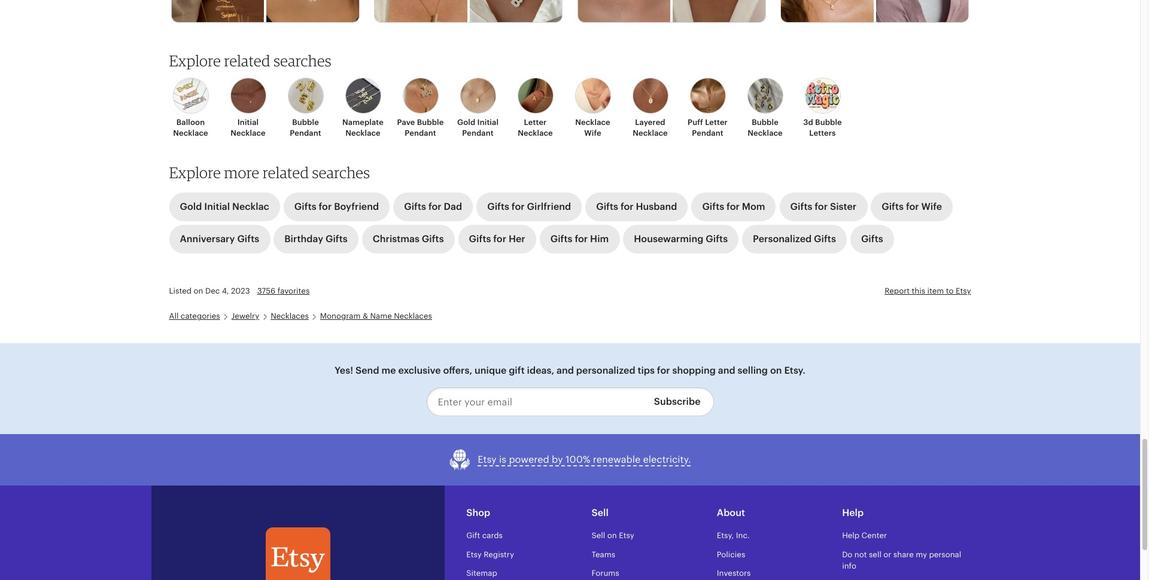 Task type: describe. For each thing, give the bounding box(es) containing it.
sell on etsy
[[592, 532, 635, 541]]

gifts for dad
[[404, 201, 462, 213]]

gifts up birthday
[[295, 201, 317, 213]]

bubble inside pave bubble pendant
[[417, 118, 444, 127]]

initial inside initial necklace
[[238, 118, 259, 127]]

report this item to etsy
[[885, 287, 972, 296]]

sister
[[831, 201, 857, 213]]

housewarming gifts link
[[624, 225, 739, 254]]

explore for explore more related searches
[[169, 164, 221, 182]]

1 and from the left
[[557, 365, 574, 377]]

letter inside letter necklace
[[524, 118, 547, 127]]

gifts for her
[[469, 234, 526, 245]]

gifts for mom
[[703, 201, 766, 213]]

selling
[[738, 365, 768, 377]]

wife inside gifts for wife link
[[922, 201, 943, 213]]

do
[[843, 551, 853, 560]]

girlfriend
[[527, 201, 571, 213]]

explore for explore related searches
[[169, 52, 221, 70]]

dec
[[205, 287, 220, 296]]

housewarming gifts
[[634, 234, 728, 245]]

listed on dec 4, 2023
[[169, 287, 250, 296]]

name
[[370, 312, 392, 321]]

favorites
[[278, 287, 310, 296]]

forums
[[592, 570, 620, 579]]

gifts down gifts for boyfriend link
[[326, 234, 348, 245]]

monogram & name necklaces link
[[320, 312, 432, 321]]

personalized gifts
[[753, 234, 837, 245]]

yes! send me exclusive offers, unique gift ideas, and personalized tips for shopping and selling on etsy.
[[335, 365, 806, 377]]

gift
[[467, 532, 480, 541]]

policies
[[717, 551, 746, 560]]

gifts for him
[[551, 234, 609, 245]]

gifts up the "personalized gifts"
[[791, 201, 813, 213]]

necklace for nameplate necklace
[[346, 129, 381, 138]]

do not sell or share my personal info link
[[843, 551, 962, 572]]

gifts for mom link
[[692, 193, 776, 222]]

layered
[[636, 118, 666, 127]]

anniversary gifts
[[180, 234, 259, 245]]

anniversary
[[180, 234, 235, 245]]

for for sister
[[815, 201, 828, 213]]

necklace inside "link"
[[576, 118, 611, 127]]

gifts up christmas gifts
[[404, 201, 426, 213]]

unique
[[475, 365, 507, 377]]

sell for sell on etsy
[[592, 532, 606, 541]]

gifts for boyfriend
[[295, 201, 379, 213]]

letter inside puff letter pendant
[[706, 118, 728, 127]]

more
[[224, 164, 260, 182]]

pendant for puff letter pendant
[[692, 129, 724, 138]]

for for wife
[[907, 201, 920, 213]]

help center
[[843, 532, 888, 541]]

gifts for wife link
[[872, 193, 953, 222]]

&
[[363, 312, 368, 321]]

initial necklace
[[231, 118, 266, 138]]

ideas,
[[527, 365, 555, 377]]

etsy up forums
[[619, 532, 635, 541]]

report
[[885, 287, 910, 296]]

1 vertical spatial searches
[[312, 164, 370, 182]]

wife inside the "necklace wife"
[[585, 129, 602, 138]]

gold for gold initial pendant
[[457, 118, 476, 127]]

etsy registry link
[[467, 551, 514, 560]]

gifts left her
[[469, 234, 491, 245]]

christmas gifts link
[[362, 225, 455, 254]]

etsy, inc. link
[[717, 532, 750, 541]]

puff
[[688, 118, 704, 127]]

gift cards link
[[467, 532, 503, 541]]

all
[[169, 312, 179, 321]]

layered necklace link
[[626, 78, 676, 139]]

him
[[591, 234, 609, 245]]

for for girlfriend
[[512, 201, 525, 213]]

1 pendant from the left
[[290, 129, 321, 138]]

gifts for husband
[[597, 201, 678, 213]]

necklace for letter necklace
[[518, 129, 553, 138]]

monogram & name necklaces
[[320, 312, 432, 321]]

nameplate
[[343, 118, 384, 127]]

teams
[[592, 551, 616, 560]]

gifts down gifts for wife link
[[862, 234, 884, 245]]

pave
[[397, 118, 415, 127]]

initial for gold initial pendant
[[478, 118, 499, 127]]

not
[[855, 551, 867, 560]]

for for boyfriend
[[319, 201, 332, 213]]

gold initial pendant link
[[453, 78, 503, 139]]

searches inside region
[[274, 52, 332, 70]]

sell
[[870, 551, 882, 560]]

gifts down girlfriend
[[551, 234, 573, 245]]

jewelry
[[232, 312, 259, 321]]

electricity.
[[644, 455, 692, 466]]

personal
[[930, 551, 962, 560]]

on for dec
[[194, 287, 203, 296]]

layered necklace
[[633, 118, 668, 138]]

gold initial necklac link
[[169, 193, 280, 222]]

explore related searches region
[[162, 52, 979, 161]]

3756 favorites link
[[257, 287, 310, 296]]

inc.
[[736, 532, 750, 541]]

gifts for husband link
[[586, 193, 688, 222]]

jewelry link
[[232, 312, 259, 321]]

shop
[[467, 508, 491, 519]]

report this item to etsy link
[[885, 287, 972, 296]]

gifts link
[[851, 225, 895, 254]]

birthday gifts
[[285, 234, 348, 245]]

3d bubble letters
[[804, 118, 842, 138]]

initial for gold initial necklac
[[204, 201, 230, 213]]

gifts down necklac at the left top
[[237, 234, 259, 245]]

or
[[884, 551, 892, 560]]

listed
[[169, 287, 192, 296]]

help for help
[[843, 508, 864, 519]]

bubble necklace
[[748, 118, 783, 138]]

by
[[552, 455, 563, 466]]

1 vertical spatial related
[[263, 164, 309, 182]]

husband
[[636, 201, 678, 213]]

bubble pendant link
[[281, 78, 331, 139]]

pendant for pave bubble pendant
[[405, 129, 436, 138]]

sell for sell
[[592, 508, 609, 519]]

all categories
[[169, 312, 220, 321]]

christmas gifts
[[373, 234, 444, 245]]

exclusive
[[398, 365, 441, 377]]



Task type: locate. For each thing, give the bounding box(es) containing it.
Enter your email field
[[427, 388, 645, 417]]

gifts down gifts for mom link
[[706, 234, 728, 245]]

bubble inside 3d bubble letters
[[816, 118, 842, 127]]

birthday gifts link
[[274, 225, 359, 254]]

0 vertical spatial related
[[224, 52, 271, 70]]

0 vertical spatial help
[[843, 508, 864, 519]]

1 vertical spatial wife
[[922, 201, 943, 213]]

renewable
[[593, 455, 641, 466]]

2 letter from the left
[[706, 118, 728, 127]]

on up teams link
[[608, 532, 617, 541]]

necklace left "letters"
[[748, 129, 783, 138]]

3 pendant from the left
[[463, 129, 494, 138]]

and
[[557, 365, 574, 377], [719, 365, 736, 377]]

related up initial necklace link
[[224, 52, 271, 70]]

initial inside gold initial necklac link
[[204, 201, 230, 213]]

2 bubble from the left
[[417, 118, 444, 127]]

help up do
[[843, 532, 860, 541]]

gold up anniversary on the left
[[180, 201, 202, 213]]

1 vertical spatial help
[[843, 532, 860, 541]]

gifts for sister link
[[780, 193, 868, 222]]

pendant inside "gold initial pendant"
[[463, 129, 494, 138]]

gifts down the gifts for dad link
[[422, 234, 444, 245]]

gifts left mom
[[703, 201, 725, 213]]

0 vertical spatial sell
[[592, 508, 609, 519]]

pendant inside pave bubble pendant
[[405, 129, 436, 138]]

letter right the puff
[[706, 118, 728, 127]]

0 vertical spatial gold
[[457, 118, 476, 127]]

letter necklace link
[[511, 78, 561, 139]]

gifts down gifts for sister link
[[815, 234, 837, 245]]

necklaces right the name
[[394, 312, 432, 321]]

0 vertical spatial searches
[[274, 52, 332, 70]]

2 sell from the top
[[592, 532, 606, 541]]

anniversary gifts link
[[169, 225, 270, 254]]

1 explore from the top
[[169, 52, 221, 70]]

letters
[[810, 129, 836, 138]]

bubble inside bubble pendant
[[292, 118, 319, 127]]

initial up anniversary gifts
[[204, 201, 230, 213]]

1 vertical spatial gold
[[180, 201, 202, 213]]

2 vertical spatial on
[[608, 532, 617, 541]]

help for help center
[[843, 532, 860, 541]]

necklace for bubble necklace
[[748, 129, 783, 138]]

etsy registry
[[467, 551, 514, 560]]

gold inside gold initial necklac link
[[180, 201, 202, 213]]

1 horizontal spatial and
[[719, 365, 736, 377]]

gold for gold initial necklac
[[180, 201, 202, 213]]

pendant down the puff
[[692, 129, 724, 138]]

my
[[916, 551, 928, 560]]

1 horizontal spatial letter
[[706, 118, 728, 127]]

send
[[356, 365, 379, 377]]

etsy right "to"
[[956, 287, 972, 296]]

puff letter pendant
[[688, 118, 728, 138]]

for for her
[[494, 234, 507, 245]]

0 vertical spatial on
[[194, 287, 203, 296]]

bubble inside bubble necklace
[[752, 118, 779, 127]]

etsy is powered by 100% renewable electricity.
[[478, 455, 692, 466]]

0 horizontal spatial on
[[194, 287, 203, 296]]

4 bubble from the left
[[816, 118, 842, 127]]

0 horizontal spatial wife
[[585, 129, 602, 138]]

0 horizontal spatial necklaces
[[271, 312, 309, 321]]

sitemap link
[[467, 570, 498, 579]]

gift
[[509, 365, 525, 377]]

3d
[[804, 118, 814, 127]]

3756
[[257, 287, 276, 296]]

gifts up the him
[[597, 201, 619, 213]]

3756 favorites
[[257, 287, 310, 296]]

and left selling
[[719, 365, 736, 377]]

necklaces down 'favorites'
[[271, 312, 309, 321]]

necklaces link
[[271, 312, 309, 321]]

for for dad
[[429, 201, 442, 213]]

mom
[[742, 201, 766, 213]]

explore
[[169, 52, 221, 70], [169, 164, 221, 182]]

necklace left the "necklace wife"
[[518, 129, 553, 138]]

1 horizontal spatial initial
[[238, 118, 259, 127]]

gold inside "gold initial pendant"
[[457, 118, 476, 127]]

initial up more
[[238, 118, 259, 127]]

etsy.
[[785, 365, 806, 377]]

do not sell or share my personal info
[[843, 551, 962, 572]]

2 pendant from the left
[[405, 129, 436, 138]]

personalized gifts link
[[743, 225, 847, 254]]

is
[[499, 455, 507, 466]]

necklace up more
[[231, 129, 266, 138]]

3 bubble from the left
[[752, 118, 779, 127]]

explore inside 'explore related searches' region
[[169, 52, 221, 70]]

policies link
[[717, 551, 746, 560]]

investors link
[[717, 570, 751, 579]]

2 horizontal spatial on
[[771, 365, 782, 377]]

etsy
[[956, 287, 972, 296], [478, 455, 497, 466], [619, 532, 635, 541], [467, 551, 482, 560]]

pendant for gold initial pendant
[[463, 129, 494, 138]]

birthday
[[285, 234, 323, 245]]

explore up balloon necklace link
[[169, 52, 221, 70]]

initial necklace link
[[223, 78, 273, 139]]

bubble up "letters"
[[816, 118, 842, 127]]

1 horizontal spatial on
[[608, 532, 617, 541]]

necklace wife
[[576, 118, 611, 138]]

0 horizontal spatial letter
[[524, 118, 547, 127]]

0 horizontal spatial initial
[[204, 201, 230, 213]]

necklace down nameplate
[[346, 129, 381, 138]]

balloon necklace
[[173, 118, 208, 138]]

gifts up the gifts for her
[[488, 201, 510, 213]]

gifts up gifts link
[[882, 201, 904, 213]]

1 vertical spatial explore
[[169, 164, 221, 182]]

etsy inside etsy is powered by 100% renewable electricity. button
[[478, 455, 497, 466]]

0 horizontal spatial and
[[557, 365, 574, 377]]

gifts for him link
[[540, 225, 620, 254]]

her
[[509, 234, 526, 245]]

letter
[[524, 118, 547, 127], [706, 118, 728, 127]]

for for mom
[[727, 201, 740, 213]]

2023
[[231, 287, 250, 296]]

sell on etsy link
[[592, 532, 635, 541]]

explore related searches
[[169, 52, 332, 70]]

pendant inside puff letter pendant
[[692, 129, 724, 138]]

2 necklaces from the left
[[394, 312, 432, 321]]

on left etsy.
[[771, 365, 782, 377]]

christmas
[[373, 234, 420, 245]]

necklace for initial necklace
[[231, 129, 266, 138]]

1 letter from the left
[[524, 118, 547, 127]]

gifts for wife
[[882, 201, 943, 213]]

puff letter pendant link
[[683, 78, 733, 139]]

initial inside "gold initial pendant"
[[478, 118, 499, 127]]

pendant up explore more related searches
[[290, 129, 321, 138]]

necklace wife link
[[568, 78, 618, 139]]

pendant down the pave
[[405, 129, 436, 138]]

3d bubble letters link
[[798, 78, 848, 139]]

1 sell from the top
[[592, 508, 609, 519]]

explore down 'balloon necklace'
[[169, 164, 221, 182]]

sell up sell on etsy link
[[592, 508, 609, 519]]

tips
[[638, 365, 655, 377]]

1 bubble from the left
[[292, 118, 319, 127]]

bubble left 3d
[[752, 118, 779, 127]]

pendant left letter necklace
[[463, 129, 494, 138]]

initial left letter necklace
[[478, 118, 499, 127]]

2 horizontal spatial initial
[[478, 118, 499, 127]]

related inside region
[[224, 52, 271, 70]]

bubble left nameplate
[[292, 118, 319, 127]]

1 horizontal spatial necklaces
[[394, 312, 432, 321]]

0 vertical spatial explore
[[169, 52, 221, 70]]

necklace
[[576, 118, 611, 127], [173, 129, 208, 138], [231, 129, 266, 138], [346, 129, 381, 138], [518, 129, 553, 138], [633, 129, 668, 138], [748, 129, 783, 138]]

0 horizontal spatial gold
[[180, 201, 202, 213]]

necklace left layered
[[576, 118, 611, 127]]

nameplate necklace link
[[338, 78, 388, 139]]

help up help center link
[[843, 508, 864, 519]]

4,
[[222, 287, 229, 296]]

1 help from the top
[[843, 508, 864, 519]]

4 pendant from the left
[[692, 129, 724, 138]]

etsy, inc.
[[717, 532, 750, 541]]

on for etsy
[[608, 532, 617, 541]]

necklace for layered necklace
[[633, 129, 668, 138]]

searches up gifts for boyfriend
[[312, 164, 370, 182]]

personalized
[[577, 365, 636, 377]]

letter necklace
[[518, 118, 553, 138]]

bubble necklace link
[[741, 78, 791, 139]]

necklace down balloon
[[173, 129, 208, 138]]

dad
[[444, 201, 462, 213]]

necklace inside the nameplate necklace
[[346, 129, 381, 138]]

2 help from the top
[[843, 532, 860, 541]]

for for husband
[[621, 201, 634, 213]]

investors
[[717, 570, 751, 579]]

bubble right the pave
[[417, 118, 444, 127]]

cards
[[483, 532, 503, 541]]

related right more
[[263, 164, 309, 182]]

this
[[912, 287, 926, 296]]

etsy down the gift
[[467, 551, 482, 560]]

2 explore from the top
[[169, 164, 221, 182]]

gifts for girlfriend
[[488, 201, 571, 213]]

1 necklaces from the left
[[271, 312, 309, 321]]

subscribe
[[654, 397, 701, 408]]

necklace for balloon necklace
[[173, 129, 208, 138]]

teams link
[[592, 551, 616, 560]]

help center link
[[843, 532, 888, 541]]

necklac
[[232, 201, 269, 213]]

bubble pendant
[[290, 118, 321, 138]]

1 vertical spatial on
[[771, 365, 782, 377]]

sell up teams link
[[592, 532, 606, 541]]

pave bubble pendant
[[397, 118, 444, 138]]

searches up bubble pendant link
[[274, 52, 332, 70]]

1 horizontal spatial wife
[[922, 201, 943, 213]]

item
[[928, 287, 945, 296]]

sitemap
[[467, 570, 498, 579]]

me
[[382, 365, 396, 377]]

1 horizontal spatial gold
[[457, 118, 476, 127]]

0 vertical spatial wife
[[585, 129, 602, 138]]

necklace down layered
[[633, 129, 668, 138]]

1 vertical spatial sell
[[592, 532, 606, 541]]

balloon necklace link
[[166, 78, 216, 139]]

gifts for dad link
[[394, 193, 473, 222]]

etsy,
[[717, 532, 734, 541]]

gold initial necklac
[[180, 201, 269, 213]]

monogram
[[320, 312, 361, 321]]

gold right pave bubble pendant
[[457, 118, 476, 127]]

for
[[319, 201, 332, 213], [429, 201, 442, 213], [512, 201, 525, 213], [621, 201, 634, 213], [727, 201, 740, 213], [815, 201, 828, 213], [907, 201, 920, 213], [494, 234, 507, 245], [575, 234, 588, 245], [657, 365, 671, 377]]

and right ideas,
[[557, 365, 574, 377]]

wife
[[585, 129, 602, 138], [922, 201, 943, 213]]

letter left the "necklace wife"
[[524, 118, 547, 127]]

gifts for sister
[[791, 201, 857, 213]]

for for him
[[575, 234, 588, 245]]

gifts for boyfriend link
[[284, 193, 390, 222]]

etsy left is
[[478, 455, 497, 466]]

on left "dec"
[[194, 287, 203, 296]]

2 and from the left
[[719, 365, 736, 377]]



Task type: vqa. For each thing, say whether or not it's contained in the screenshot.


